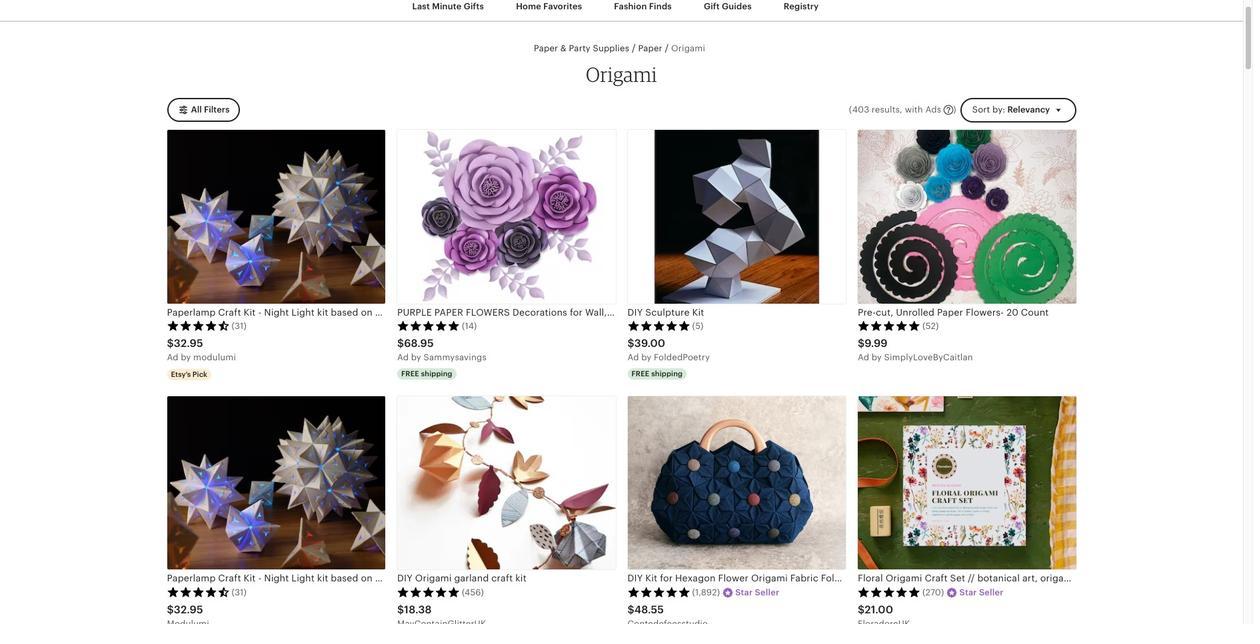Task type: locate. For each thing, give the bounding box(es) containing it.
handbag
[[894, 574, 935, 584]]

y
[[186, 353, 191, 363], [417, 353, 421, 363], [647, 353, 652, 363], [877, 353, 882, 363]]

diy left sculpture at the right
[[628, 307, 643, 318]]

for
[[660, 574, 673, 584], [1026, 574, 1039, 584]]

purple paper flowers decorations for wall, wedding, bridal shower, baby shower, nursery decor, photos decor, 10-pcs (purple) image
[[397, 130, 616, 304]]

free shipping
[[401, 370, 453, 378], [632, 370, 683, 378]]

1 vertical spatial kit
[[646, 574, 658, 584]]

4.5 out of 5 stars image
[[167, 321, 230, 331], [167, 587, 230, 598]]

(52)
[[923, 321, 939, 331]]

1 horizontal spatial free
[[632, 370, 650, 378]]

5 out of 5 stars image up 48.55
[[628, 587, 690, 598]]

1 horizontal spatial star
[[960, 588, 977, 598]]

star down the shoulder on the right bottom of the page
[[960, 588, 977, 598]]

shipping for 39.00
[[651, 370, 683, 378]]

results,
[[872, 104, 903, 114]]

(456)
[[462, 588, 484, 598]]

2 star seller from the left
[[960, 588, 1004, 598]]

y down 9.99
[[877, 353, 882, 363]]

a for 32.95
[[167, 353, 173, 363]]

for left hexagon
[[660, 574, 673, 584]]

32.95 for $ 32.95
[[174, 604, 203, 616]]

/ right paper "link"
[[665, 43, 669, 53]]

1 horizontal spatial for
[[1026, 574, 1039, 584]]

folding
[[821, 574, 855, 584]]

origami up 18.38
[[415, 574, 452, 584]]

d inside $ 68.95 a d b y sammysavings
[[403, 353, 409, 363]]

( 403 results,
[[849, 104, 903, 114]]

/
[[632, 43, 636, 53], [665, 43, 669, 53]]

4.5 out of 5 stars image up $ 32.95 a d b y modulumi
[[167, 321, 230, 331]]

free shipping down $ 39.00 a d b y foldedpoetry
[[632, 370, 683, 378]]

a up "etsy's"
[[167, 353, 173, 363]]

4 y from the left
[[877, 353, 882, 363]]

quilted
[[858, 574, 891, 584]]

4 b from the left
[[872, 353, 877, 363]]

seller for 48.55
[[755, 588, 780, 598]]

1 star seller from the left
[[735, 588, 780, 598]]

kit
[[516, 574, 527, 584]]

1 horizontal spatial star seller
[[960, 588, 1004, 598]]

2 shipping from the left
[[651, 370, 683, 378]]

y for 68.95
[[417, 353, 421, 363]]

kit up 48.55
[[646, 574, 658, 584]]

y inside $ 32.95 a d b y modulumi
[[186, 353, 191, 363]]

paper left &
[[534, 43, 558, 53]]

paperlamp craft kit - night light kit based on origami (waterproof and tear-resistant with led included) image
[[167, 130, 385, 304], [167, 397, 385, 570]]

sammysavings
[[424, 353, 487, 363]]

2 seller from the left
[[979, 588, 1004, 598]]

1 horizontal spatial free shipping
[[632, 370, 683, 378]]

star seller
[[735, 588, 780, 598], [960, 588, 1004, 598]]

gift
[[704, 1, 720, 11], [1007, 574, 1024, 584]]

5 out of 5 stars image down quilted
[[858, 587, 921, 598]]

$ 9.99 a d b y simplylovebycaitlan
[[858, 337, 973, 363]]

menu bar containing last minute gifts
[[155, 0, 1088, 22]]

1 a from the left
[[167, 353, 173, 363]]

diy up $ 18.38 at the bottom of the page
[[397, 574, 413, 584]]

origami down paper & party supplies / paper / origami
[[586, 62, 657, 87]]

a inside $ 9.99 a d b y simplylovebycaitlan
[[858, 353, 864, 363]]

1 y from the left
[[186, 353, 191, 363]]

2 star from the left
[[960, 588, 977, 598]]

0 vertical spatial 32.95
[[174, 337, 203, 350]]

4.5 out of 5 stars image up $ 32.95
[[167, 587, 230, 598]]

star
[[735, 588, 753, 598], [960, 588, 977, 598]]

paper & party supplies / paper / origami
[[534, 43, 705, 53]]

paperlamp craft kit - night light kit based on origami (waterproof and tear-resistant with led included) image for second 4.5 out of 5 stars image from the top of the page
[[167, 397, 385, 570]]

shipping for 68.95
[[421, 370, 453, 378]]

shipping down foldedpoetry
[[651, 370, 683, 378]]

y down 39.00
[[647, 353, 652, 363]]

3 y from the left
[[647, 353, 652, 363]]

d down 9.99
[[864, 353, 869, 363]]

kit
[[692, 307, 704, 318], [646, 574, 658, 584]]

5 out of 5 stars image for 48.55
[[628, 587, 690, 598]]

star seller down bag
[[960, 588, 1004, 598]]

d down 39.00
[[634, 353, 639, 363]]

b inside $ 32.95 a d b y modulumi
[[181, 353, 186, 363]]

5 out of 5 stars image down cut, in the right of the page
[[858, 321, 921, 331]]

2 horizontal spatial paper
[[937, 307, 963, 318]]

free
[[401, 370, 419, 378], [632, 370, 650, 378]]

1 vertical spatial paperlamp craft kit - night light kit based on origami (waterproof and tear-resistant with led included) image
[[167, 397, 385, 570]]

with ads
[[905, 104, 942, 114]]

a left foldedpoetry
[[628, 353, 634, 363]]

b up "etsy's"
[[181, 353, 186, 363]]

2 a from the left
[[397, 353, 403, 363]]

menu bar
[[155, 0, 1088, 22]]

foldedpoetry
[[654, 353, 710, 363]]

paperlamp craft kit - night light kit based on origami (waterproof and tear-resistant with led included) image for first 4.5 out of 5 stars image from the top of the page
[[167, 130, 385, 304]]

2 / from the left
[[665, 43, 669, 53]]

y down 68.95
[[417, 353, 421, 363]]

last minute gifts link
[[402, 0, 494, 19]]

0 horizontal spatial /
[[632, 43, 636, 53]]

gifts
[[464, 1, 484, 11]]

1 4.5 out of 5 stars image from the top
[[167, 321, 230, 331]]

seller down bag
[[979, 588, 1004, 598]]

b inside $ 68.95 a d b y sammysavings
[[411, 353, 417, 363]]

2 paperlamp craft kit - night light kit based on origami (waterproof and tear-resistant with led included) image from the top
[[167, 397, 385, 570]]

$ inside $ 32.95 a d b y modulumi
[[167, 337, 174, 350]]

1 d from the left
[[173, 353, 178, 363]]

4 d from the left
[[864, 353, 869, 363]]

d down 68.95
[[403, 353, 409, 363]]

a inside $ 68.95 a d b y sammysavings
[[397, 353, 403, 363]]

shipping down sammysavings
[[421, 370, 453, 378]]

$ 32.95 a d b y modulumi
[[167, 337, 236, 363]]

0 horizontal spatial free shipping
[[401, 370, 453, 378]]

kit up (5)
[[692, 307, 704, 318]]

403
[[853, 104, 870, 114]]

a down pre-
[[858, 353, 864, 363]]

0 horizontal spatial free
[[401, 370, 419, 378]]

0 horizontal spatial gift
[[704, 1, 720, 11]]

$ for $ 18.38
[[397, 604, 404, 616]]

0 horizontal spatial star
[[735, 588, 753, 598]]

18.38
[[404, 604, 432, 616]]

hexagon
[[675, 574, 716, 584]]

b
[[181, 353, 186, 363], [411, 353, 417, 363], [642, 353, 647, 363], [872, 353, 877, 363]]

paper right supplies
[[638, 43, 663, 53]]

0 vertical spatial 4.5 out of 5 stars image
[[167, 321, 230, 331]]

5 out of 5 stars image down diy sculpture kit at right
[[628, 321, 690, 331]]

star seller down flower
[[735, 588, 780, 598]]

0 horizontal spatial shipping
[[421, 370, 453, 378]]

4 a from the left
[[858, 353, 864, 363]]

gift guides link
[[694, 0, 762, 19]]

a inside $ 32.95 a d b y modulumi
[[167, 353, 173, 363]]

/ left paper "link"
[[632, 43, 636, 53]]

d for 39.00
[[634, 353, 639, 363]]

d inside $ 39.00 a d b y foldedpoetry
[[634, 353, 639, 363]]

5 out of 5 stars image up 18.38
[[397, 587, 460, 598]]

paper up (52)
[[937, 307, 963, 318]]

2 free from the left
[[632, 370, 650, 378]]

1 horizontal spatial /
[[665, 43, 669, 53]]

5 out of 5 stars image
[[397, 321, 460, 331], [628, 321, 690, 331], [858, 321, 921, 331], [397, 587, 460, 598], [628, 587, 690, 598], [858, 587, 921, 598]]

0 vertical spatial paperlamp craft kit - night light kit based on origami (waterproof and tear-resistant with led included) image
[[167, 130, 385, 304]]

$ for $ 9.99 a d b y simplylovebycaitlan
[[858, 337, 865, 350]]

1 horizontal spatial seller
[[979, 588, 1004, 598]]

d inside $ 32.95 a d b y modulumi
[[173, 353, 178, 363]]

0 horizontal spatial star seller
[[735, 588, 780, 598]]

1 horizontal spatial gift
[[1007, 574, 1024, 584]]

$
[[167, 337, 174, 350], [397, 337, 404, 350], [628, 337, 635, 350], [858, 337, 865, 350], [167, 604, 174, 616], [397, 604, 404, 616], [628, 604, 635, 616], [858, 604, 865, 616]]

free down 39.00
[[632, 370, 650, 378]]

$ inside $ 9.99 a d b y simplylovebycaitlan
[[858, 337, 865, 350]]

0 horizontal spatial for
[[660, 574, 673, 584]]

1 vertical spatial 4.5 out of 5 stars image
[[167, 587, 230, 598]]

floral origami craft set // botanical art, origami kit, origami paper, craft set, mindful art, craft kit, floral art set image
[[858, 397, 1076, 570]]

diy for 48.55
[[628, 574, 643, 584]]

3 a from the left
[[628, 353, 634, 363]]

$ 21.00
[[858, 604, 893, 616]]

origami right paper "link"
[[671, 43, 705, 53]]

2 b from the left
[[411, 353, 417, 363]]

garland
[[454, 574, 489, 584]]

b down 9.99
[[872, 353, 877, 363]]

b down 39.00
[[642, 353, 647, 363]]

2 32.95 from the top
[[174, 604, 203, 616]]

y inside $ 39.00 a d b y foldedpoetry
[[647, 353, 652, 363]]

for left mum
[[1026, 574, 1039, 584]]

1 free from the left
[[401, 370, 419, 378]]

32.95 inside $ 32.95 a d b y modulumi
[[174, 337, 203, 350]]

y inside $ 9.99 a d b y simplylovebycaitlan
[[877, 353, 882, 363]]

relevancy
[[1008, 105, 1050, 115]]

1 b from the left
[[181, 353, 186, 363]]

d
[[173, 353, 178, 363], [403, 353, 409, 363], [634, 353, 639, 363], [864, 353, 869, 363]]

1 horizontal spatial kit
[[692, 307, 704, 318]]

fashion
[[614, 1, 647, 11]]

diy
[[628, 307, 643, 318], [397, 574, 413, 584], [628, 574, 643, 584]]

)
[[954, 104, 957, 114]]

0 vertical spatial (31)
[[232, 321, 247, 331]]

(31)
[[232, 321, 247, 331], [232, 588, 247, 598]]

seller
[[755, 588, 780, 598], [979, 588, 1004, 598]]

0 vertical spatial gift
[[704, 1, 720, 11]]

5 out of 5 stars image for 39.00
[[628, 321, 690, 331]]

all filters
[[191, 105, 230, 115]]

3 b from the left
[[642, 353, 647, 363]]

b for 32.95
[[181, 353, 186, 363]]

1 vertical spatial (31)
[[232, 588, 247, 598]]

a inside $ 39.00 a d b y foldedpoetry
[[628, 353, 634, 363]]

star for 21.00
[[960, 588, 977, 598]]

1 star from the left
[[735, 588, 753, 598]]

gift right |
[[1007, 574, 1024, 584]]

b down 68.95
[[411, 353, 417, 363]]

d up "etsy's"
[[173, 353, 178, 363]]

5 out of 5 stars image up 68.95
[[397, 321, 460, 331]]

48.55
[[635, 604, 664, 616]]

1 horizontal spatial shipping
[[651, 370, 683, 378]]

free down 68.95
[[401, 370, 419, 378]]

$ inside $ 39.00 a d b y foldedpoetry
[[628, 337, 635, 350]]

1 paperlamp craft kit - night light kit based on origami (waterproof and tear-resistant with led included) image from the top
[[167, 130, 385, 304]]

1 seller from the left
[[755, 588, 780, 598]]

shipping
[[421, 370, 453, 378], [651, 370, 683, 378]]

free shipping down $ 68.95 a d b y sammysavings
[[401, 370, 453, 378]]

b inside $ 39.00 a d b y foldedpoetry
[[642, 353, 647, 363]]

diy for 39.00
[[628, 307, 643, 318]]

3 d from the left
[[634, 353, 639, 363]]

supplies
[[593, 43, 629, 53]]

gift left guides
[[704, 1, 720, 11]]

$ for $ 32.95
[[167, 604, 174, 616]]

$ for $ 48.55
[[628, 604, 635, 616]]

y inside $ 68.95 a d b y sammysavings
[[417, 353, 421, 363]]

origami
[[671, 43, 705, 53], [586, 62, 657, 87], [415, 574, 452, 584], [751, 574, 788, 584]]

2 for from the left
[[1026, 574, 1039, 584]]

1 shipping from the left
[[421, 370, 453, 378]]

seller right the (1,892)
[[755, 588, 780, 598]]

9.99
[[865, 337, 888, 350]]

$ inside $ 68.95 a d b y sammysavings
[[397, 337, 404, 350]]

y up etsy's pick in the left of the page
[[186, 353, 191, 363]]

1 32.95 from the top
[[174, 337, 203, 350]]

2 y from the left
[[417, 353, 421, 363]]

a left sammysavings
[[397, 353, 403, 363]]

2 free shipping from the left
[[632, 370, 683, 378]]

star down flower
[[735, 588, 753, 598]]

sort
[[973, 105, 990, 115]]

(
[[849, 104, 852, 114]]

diy up $ 48.55
[[628, 574, 643, 584]]

simplylovebycaitlan
[[884, 353, 973, 363]]

finds
[[649, 1, 672, 11]]

0 horizontal spatial seller
[[755, 588, 780, 598]]

1 vertical spatial 32.95
[[174, 604, 203, 616]]

a
[[167, 353, 173, 363], [397, 353, 403, 363], [628, 353, 634, 363], [858, 353, 864, 363]]

0 horizontal spatial paper
[[534, 43, 558, 53]]

pre-
[[858, 307, 876, 318]]

1 free shipping from the left
[[401, 370, 453, 378]]

$ 39.00 a d b y foldedpoetry
[[628, 337, 710, 363]]

flowers-
[[966, 307, 1004, 318]]

2 d from the left
[[403, 353, 409, 363]]



Task type: vqa. For each thing, say whether or not it's contained in the screenshot.
'Finds'
yes



Task type: describe. For each thing, give the bounding box(es) containing it.
5 out of 5 stars image for 9.99
[[858, 321, 921, 331]]

d inside $ 9.99 a d b y simplylovebycaitlan
[[864, 353, 869, 363]]

origami left fabric
[[751, 574, 788, 584]]

star for 48.55
[[735, 588, 753, 598]]

(5)
[[692, 321, 704, 331]]

|
[[1002, 574, 1004, 584]]

craft
[[492, 574, 513, 584]]

all filters button
[[167, 98, 240, 122]]

$ 48.55
[[628, 604, 664, 616]]

$ 68.95 a d b y sammysavings
[[397, 337, 487, 363]]

diy origami garland craft kit image
[[397, 397, 616, 570]]

$ 18.38
[[397, 604, 432, 616]]

shoulder
[[938, 574, 979, 584]]

$ for $ 32.95 a d b y modulumi
[[167, 337, 174, 350]]

1 vertical spatial gift
[[1007, 574, 1024, 584]]

registry
[[784, 1, 819, 11]]

seller for 21.00
[[979, 588, 1004, 598]]

diy for 18.38
[[397, 574, 413, 584]]

ads
[[926, 104, 942, 114]]

last minute gifts
[[412, 1, 484, 11]]

&
[[561, 43, 567, 53]]

gift inside menu bar
[[704, 1, 720, 11]]

diy kit for hexagon flower origami fabric folding quilted handbag shoulder bag | gift for mum image
[[628, 397, 846, 570]]

y for 32.95
[[186, 353, 191, 363]]

cut,
[[876, 307, 894, 318]]

39.00
[[635, 337, 665, 350]]

origami inside paper & party supplies / paper / origami
[[671, 43, 705, 53]]

5 out of 5 stars image for 68.95
[[397, 321, 460, 331]]

home favorites
[[516, 1, 582, 11]]

(270)
[[923, 588, 944, 598]]

mum
[[1042, 574, 1064, 584]]

free for 68.95
[[401, 370, 419, 378]]

all
[[191, 105, 202, 115]]

unrolled
[[896, 307, 935, 318]]

etsy's
[[171, 371, 191, 379]]

32.95 for $ 32.95 a d b y modulumi
[[174, 337, 203, 350]]

1 horizontal spatial paper
[[638, 43, 663, 53]]

last
[[412, 1, 430, 11]]

d for 32.95
[[173, 353, 178, 363]]

fashion finds
[[614, 1, 672, 11]]

gift guides
[[704, 1, 752, 11]]

filters
[[204, 105, 230, 115]]

1 / from the left
[[632, 43, 636, 53]]

5 out of 5 stars image for 21.00
[[858, 587, 921, 598]]

paper link
[[638, 43, 663, 53]]

$ for $ 39.00 a d b y foldedpoetry
[[628, 337, 635, 350]]

free shipping for 68.95
[[401, 370, 453, 378]]

star seller for $ 48.55
[[735, 588, 780, 598]]

flower
[[718, 574, 749, 584]]

$ for $ 21.00
[[858, 604, 865, 616]]

with
[[905, 104, 923, 114]]

21.00
[[865, 604, 893, 616]]

count
[[1021, 307, 1049, 318]]

2 (31) from the top
[[232, 588, 247, 598]]

favorites
[[544, 1, 582, 11]]

diy sculpture kit image
[[628, 130, 846, 304]]

home
[[516, 1, 541, 11]]

a for 39.00
[[628, 353, 634, 363]]

bag
[[982, 574, 999, 584]]

party
[[569, 43, 591, 53]]

registry link
[[774, 0, 829, 19]]

0 horizontal spatial kit
[[646, 574, 658, 584]]

sculpture
[[646, 307, 690, 318]]

etsy's pick
[[171, 371, 207, 379]]

$ for $ 68.95 a d b y sammysavings
[[397, 337, 404, 350]]

free for 39.00
[[632, 370, 650, 378]]

by:
[[993, 105, 1006, 115]]

0 vertical spatial kit
[[692, 307, 704, 318]]

diy sculpture kit
[[628, 307, 704, 318]]

d for 68.95
[[403, 353, 409, 363]]

b inside $ 9.99 a d b y simplylovebycaitlan
[[872, 353, 877, 363]]

minute
[[432, 1, 462, 11]]

20
[[1007, 307, 1019, 318]]

diy kit for hexagon flower origami fabric folding quilted handbag shoulder bag | gift for mum
[[628, 574, 1064, 584]]

$ 32.95
[[167, 604, 203, 616]]

1 (31) from the top
[[232, 321, 247, 331]]

5 out of 5 stars image for 18.38
[[397, 587, 460, 598]]

sort by: relevancy
[[973, 105, 1050, 115]]

paper & party supplies link
[[534, 43, 629, 53]]

b for 39.00
[[642, 353, 647, 363]]

68.95
[[404, 337, 434, 350]]

pre-cut, unrolled paper flowers- 20 count image
[[858, 130, 1076, 304]]

modulumi
[[193, 353, 236, 363]]

2 4.5 out of 5 stars image from the top
[[167, 587, 230, 598]]

diy origami garland craft kit
[[397, 574, 527, 584]]

a for 68.95
[[397, 353, 403, 363]]

home favorites link
[[506, 0, 592, 19]]

b for 68.95
[[411, 353, 417, 363]]

1 for from the left
[[660, 574, 673, 584]]

(14)
[[462, 321, 477, 331]]

free shipping for 39.00
[[632, 370, 683, 378]]

pre-cut, unrolled paper flowers- 20 count
[[858, 307, 1049, 318]]

pick
[[193, 371, 207, 379]]

(1,892)
[[692, 588, 720, 598]]

y for 39.00
[[647, 353, 652, 363]]

star seller for $ 21.00
[[960, 588, 1004, 598]]

guides
[[722, 1, 752, 11]]

fabric
[[790, 574, 819, 584]]

fashion finds link
[[604, 0, 682, 19]]



